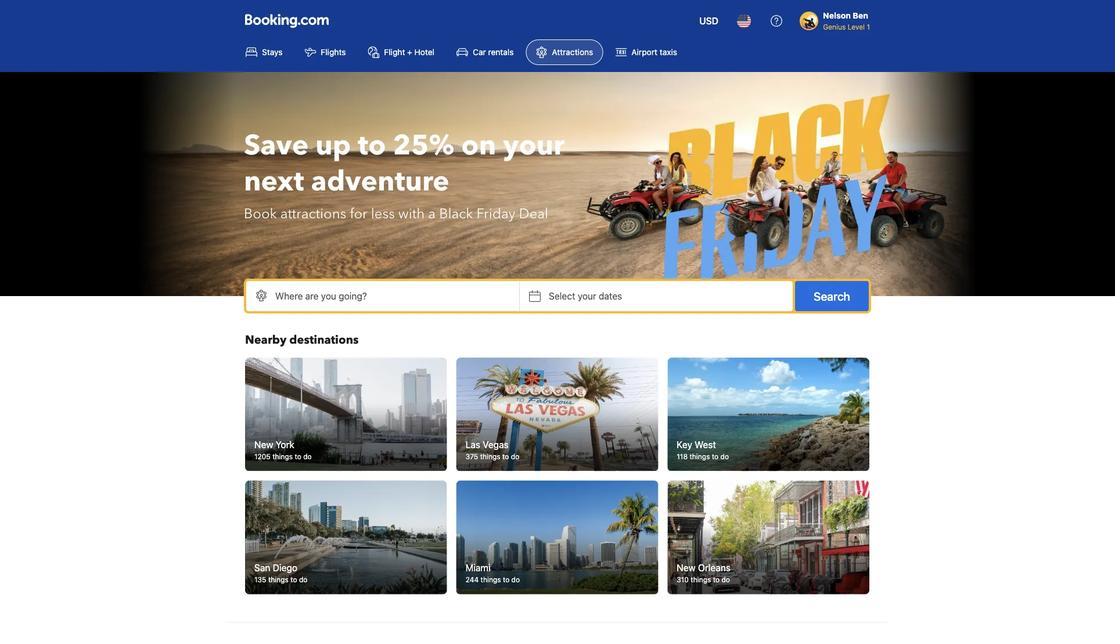 Task type: vqa. For each thing, say whether or not it's contained in the screenshot.


Task type: describe. For each thing, give the bounding box(es) containing it.
search button
[[796, 281, 869, 311]]

usd button
[[693, 7, 726, 35]]

save
[[244, 127, 309, 165]]

things for las vegas
[[480, 453, 501, 461]]

flights
[[321, 47, 346, 57]]

to inside miami 244 things to do
[[503, 576, 510, 584]]

new for new york
[[255, 439, 273, 450]]

+
[[407, 47, 413, 57]]

new orleans 310 things to do
[[677, 562, 731, 584]]

do for new orleans
[[722, 576, 730, 584]]

san diego image
[[245, 481, 447, 595]]

key west image
[[668, 358, 870, 472]]

attractions
[[552, 47, 593, 57]]

135
[[255, 576, 266, 584]]

new orleans image
[[668, 481, 870, 595]]

nearby destinations
[[245, 332, 359, 348]]

las vegas 375 things to do
[[466, 439, 520, 461]]

adventure
[[311, 163, 450, 201]]

your inside save up to 25% on your next adventure book attractions for less with a black friday deal
[[503, 127, 565, 165]]

usd
[[700, 15, 719, 26]]

flight + hotel link
[[358, 40, 445, 65]]

with
[[399, 204, 425, 223]]

search
[[814, 289, 851, 303]]

genius
[[824, 23, 846, 31]]

new for new orleans
[[677, 562, 696, 573]]

things for new orleans
[[691, 576, 711, 584]]

deal
[[519, 204, 549, 223]]

things for key west
[[690, 453, 710, 461]]

booking.com image
[[245, 14, 329, 28]]

to for new orleans
[[713, 576, 720, 584]]

york
[[276, 439, 295, 450]]

car
[[473, 47, 486, 57]]

nelson
[[824, 11, 851, 20]]

friday
[[477, 204, 516, 223]]

your account menu nelson ben genius level 1 element
[[800, 5, 875, 32]]

save up to 25% on your next adventure book attractions for less with a black friday deal
[[244, 127, 565, 223]]

level
[[848, 23, 865, 31]]

black
[[439, 204, 473, 223]]

ben
[[853, 11, 869, 20]]

for
[[350, 204, 368, 223]]

things inside miami 244 things to do
[[481, 576, 501, 584]]

san diego 135 things to do
[[255, 562, 308, 584]]

stays
[[262, 47, 283, 57]]

a
[[428, 204, 436, 223]]

to for key west
[[712, 453, 719, 461]]

do inside miami 244 things to do
[[512, 576, 520, 584]]

book
[[244, 204, 277, 223]]

to for new york
[[295, 453, 302, 461]]

do for key west
[[721, 453, 729, 461]]

miami 244 things to do
[[466, 562, 520, 584]]

new york 1205 things to do
[[255, 439, 312, 461]]

118
[[677, 453, 688, 461]]

things for san diego
[[268, 576, 289, 584]]

to for las vegas
[[503, 453, 509, 461]]



Task type: locate. For each thing, give the bounding box(es) containing it.
do down 'orleans'
[[722, 576, 730, 584]]

new
[[255, 439, 273, 450], [677, 562, 696, 573]]

on
[[462, 127, 496, 165]]

do right 1205
[[303, 453, 312, 461]]

orleans
[[698, 562, 731, 573]]

things down the diego
[[268, 576, 289, 584]]

nelson ben genius level 1
[[824, 11, 870, 31]]

things down west
[[690, 453, 710, 461]]

to right 244 at the left of the page
[[503, 576, 510, 584]]

nearby
[[245, 332, 287, 348]]

to down 'orleans'
[[713, 576, 720, 584]]

to inside key west 118 things to do
[[712, 453, 719, 461]]

do
[[303, 453, 312, 461], [511, 453, 520, 461], [721, 453, 729, 461], [299, 576, 308, 584], [512, 576, 520, 584], [722, 576, 730, 584]]

do right 244 at the left of the page
[[512, 576, 520, 584]]

attractions link
[[526, 40, 603, 65]]

dates
[[599, 291, 623, 302]]

do inside new orleans 310 things to do
[[722, 576, 730, 584]]

0 horizontal spatial new
[[255, 439, 273, 450]]

airport
[[632, 47, 658, 57]]

miami
[[466, 562, 491, 573]]

next
[[244, 163, 304, 201]]

1
[[867, 23, 870, 31]]

1 horizontal spatial new
[[677, 562, 696, 573]]

stays link
[[236, 40, 293, 65]]

0 vertical spatial your
[[503, 127, 565, 165]]

do for san diego
[[299, 576, 308, 584]]

do right 135
[[299, 576, 308, 584]]

things inside key west 118 things to do
[[690, 453, 710, 461]]

attractions
[[281, 204, 347, 223]]

310
[[677, 576, 689, 584]]

your right on
[[503, 127, 565, 165]]

your
[[503, 127, 565, 165], [578, 291, 597, 302]]

do inside san diego 135 things to do
[[299, 576, 308, 584]]

select your dates
[[549, 291, 623, 302]]

airport taxis link
[[606, 40, 687, 65]]

diego
[[273, 562, 298, 573]]

less
[[371, 204, 395, 223]]

new up 310
[[677, 562, 696, 573]]

0 horizontal spatial your
[[503, 127, 565, 165]]

things inside new york 1205 things to do
[[273, 453, 293, 461]]

do right 375 in the bottom of the page
[[511, 453, 520, 461]]

things down vegas
[[480, 453, 501, 461]]

1 vertical spatial your
[[578, 291, 597, 302]]

things right 310
[[691, 576, 711, 584]]

1 horizontal spatial your
[[578, 291, 597, 302]]

do for new york
[[303, 453, 312, 461]]

Where are you going? search field
[[246, 281, 520, 311]]

vegas
[[483, 439, 509, 450]]

to down vegas
[[503, 453, 509, 461]]

new up 1205
[[255, 439, 273, 450]]

do inside las vegas 375 things to do
[[511, 453, 520, 461]]

to right 1205
[[295, 453, 302, 461]]

to right up
[[358, 127, 386, 165]]

1 vertical spatial new
[[677, 562, 696, 573]]

things inside new orleans 310 things to do
[[691, 576, 711, 584]]

new inside new york 1205 things to do
[[255, 439, 273, 450]]

375
[[466, 453, 478, 461]]

car rentals
[[473, 47, 514, 57]]

miami image
[[457, 481, 659, 595]]

to
[[358, 127, 386, 165], [295, 453, 302, 461], [503, 453, 509, 461], [712, 453, 719, 461], [291, 576, 297, 584], [503, 576, 510, 584], [713, 576, 720, 584]]

do right 118
[[721, 453, 729, 461]]

taxis
[[660, 47, 678, 57]]

to inside las vegas 375 things to do
[[503, 453, 509, 461]]

to down west
[[712, 453, 719, 461]]

airport taxis
[[632, 47, 678, 57]]

0 vertical spatial new
[[255, 439, 273, 450]]

things down the york
[[273, 453, 293, 461]]

up
[[316, 127, 351, 165]]

your left dates
[[578, 291, 597, 302]]

rentals
[[488, 47, 514, 57]]

things for new york
[[273, 453, 293, 461]]

things down miami
[[481, 576, 501, 584]]

to down the diego
[[291, 576, 297, 584]]

do inside key west 118 things to do
[[721, 453, 729, 461]]

do inside new york 1205 things to do
[[303, 453, 312, 461]]

do for las vegas
[[511, 453, 520, 461]]

to inside new york 1205 things to do
[[295, 453, 302, 461]]

to inside san diego 135 things to do
[[291, 576, 297, 584]]

flights link
[[295, 40, 356, 65]]

flight + hotel
[[384, 47, 435, 57]]

to for san diego
[[291, 576, 297, 584]]

car rentals link
[[447, 40, 524, 65]]

to inside new orleans 310 things to do
[[713, 576, 720, 584]]

things inside las vegas 375 things to do
[[480, 453, 501, 461]]

new york image
[[245, 358, 447, 472]]

las vegas image
[[457, 358, 659, 472]]

select
[[549, 291, 576, 302]]

key
[[677, 439, 693, 450]]

destinations
[[290, 332, 359, 348]]

1205
[[255, 453, 271, 461]]

hotel
[[415, 47, 435, 57]]

to inside save up to 25% on your next adventure book attractions for less with a black friday deal
[[358, 127, 386, 165]]

key west 118 things to do
[[677, 439, 729, 461]]

san
[[255, 562, 270, 573]]

west
[[695, 439, 716, 450]]

las
[[466, 439, 481, 450]]

25%
[[393, 127, 455, 165]]

things inside san diego 135 things to do
[[268, 576, 289, 584]]

things
[[273, 453, 293, 461], [480, 453, 501, 461], [690, 453, 710, 461], [268, 576, 289, 584], [481, 576, 501, 584], [691, 576, 711, 584]]

244
[[466, 576, 479, 584]]

new inside new orleans 310 things to do
[[677, 562, 696, 573]]

flight
[[384, 47, 405, 57]]



